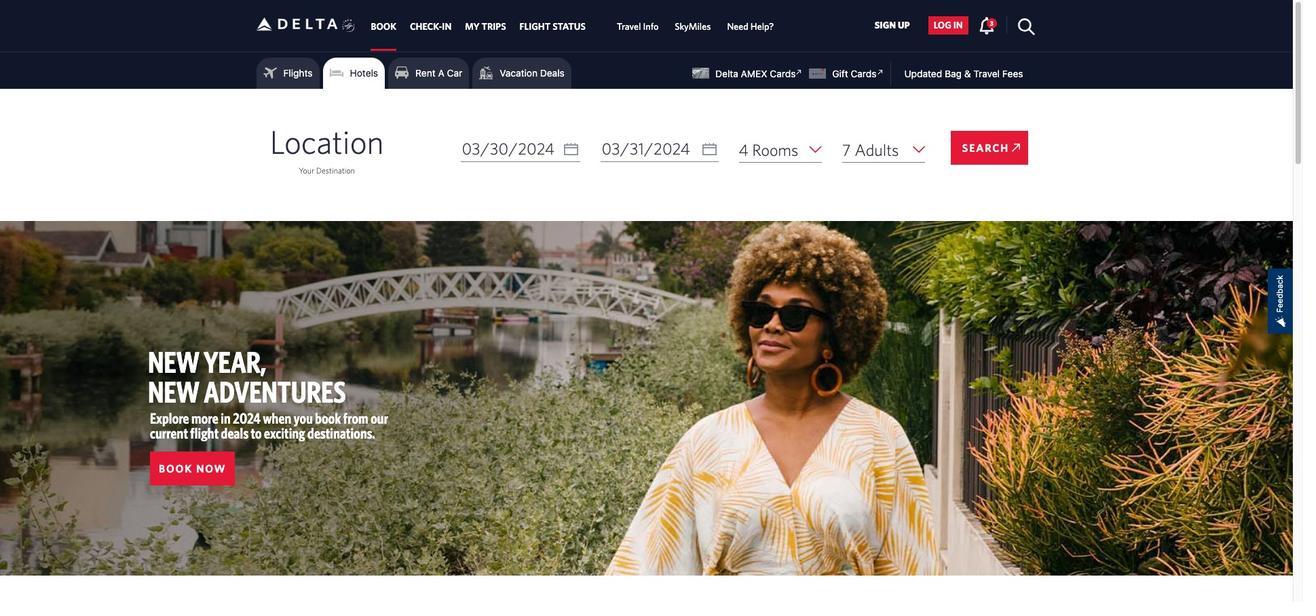 Task type: locate. For each thing, give the bounding box(es) containing it.
gift cards
[[833, 68, 877, 79]]

2024
[[233, 410, 261, 427]]

this link opens another site in a new window that may not follow the same accessibility policies as delta air lines. image left gift
[[793, 66, 806, 79]]

vacation
[[500, 67, 538, 79]]

book right skyteam image
[[371, 21, 397, 32]]

delta amex cards
[[716, 68, 796, 79]]

book inside tab list
[[371, 21, 397, 32]]

1 vertical spatial travel
[[974, 68, 1000, 79]]

car
[[447, 67, 463, 79]]

sign up
[[875, 20, 910, 31]]

from
[[343, 410, 369, 427]]

adventures
[[204, 375, 346, 409]]

2 cards from the left
[[851, 68, 877, 79]]

my trips
[[465, 21, 506, 32]]

up
[[898, 20, 910, 31]]

explore more in 2024 when you book from our current flight deals to exciting destinations.
[[150, 410, 388, 442]]

book
[[371, 21, 397, 32], [159, 463, 193, 475]]

you
[[294, 410, 313, 427]]

book
[[315, 410, 341, 427]]

cards right gift
[[851, 68, 877, 79]]

a
[[438, 67, 445, 79]]

book inside book now link
[[159, 463, 193, 475]]

book for book now
[[159, 463, 193, 475]]

log in
[[934, 20, 963, 31]]

in
[[954, 20, 963, 31], [221, 410, 231, 427]]

gift cards link
[[810, 66, 887, 79]]

rent
[[416, 67, 436, 79]]

0 vertical spatial in
[[954, 20, 963, 31]]

search
[[963, 142, 1010, 154]]

1 horizontal spatial book
[[371, 21, 397, 32]]

1 vertical spatial book
[[159, 463, 193, 475]]

1 new from the top
[[148, 345, 200, 380]]

when
[[263, 410, 292, 427]]

1 this link opens another site in a new window that may not follow the same accessibility policies as delta air lines. image from the left
[[793, 66, 806, 79]]

your
[[299, 166, 314, 175]]

my
[[465, 21, 480, 32]]

0 horizontal spatial cards
[[770, 68, 796, 79]]

now
[[196, 463, 226, 475]]

None date field
[[461, 136, 580, 162], [601, 136, 719, 162], [461, 136, 580, 162], [601, 136, 719, 162]]

skymiles link
[[675, 14, 711, 39]]

3
[[990, 19, 994, 27]]

rent a car
[[416, 67, 463, 79]]

book now link
[[150, 452, 235, 486]]

0 horizontal spatial in
[[221, 410, 231, 427]]

in right more
[[221, 410, 231, 427]]

travel left info
[[617, 21, 641, 32]]

flights
[[283, 67, 313, 79]]

this link opens another site in a new window that may not follow the same accessibility policies as delta air lines. image
[[793, 66, 806, 79], [874, 66, 887, 79]]

updated bag & travel fees
[[905, 68, 1024, 79]]

travel info link
[[617, 14, 659, 39]]

destination
[[316, 166, 355, 175]]

0 horizontal spatial book
[[159, 463, 193, 475]]

hotels
[[350, 67, 378, 79]]

book for book
[[371, 21, 397, 32]]

in inside log in button
[[954, 20, 963, 31]]

skyteam image
[[342, 5, 355, 47]]

flight status link
[[520, 14, 586, 39]]

this link opens another site in a new window that may not follow the same accessibility policies as delta air lines. image right gift
[[874, 66, 887, 79]]

check-
[[410, 21, 442, 32]]

1 vertical spatial in
[[221, 410, 231, 427]]

new
[[148, 345, 200, 380], [148, 375, 200, 409]]

in right log
[[954, 20, 963, 31]]

cards right amex
[[770, 68, 796, 79]]

tab list
[[364, 0, 782, 51]]

updated
[[905, 68, 943, 79]]

log in button
[[929, 16, 969, 34]]

this link opens another site in a new window that may not follow the same accessibility policies as delta air lines. image inside gift cards "link"
[[874, 66, 887, 79]]

search button
[[952, 131, 1029, 165]]

2 this link opens another site in a new window that may not follow the same accessibility policies as delta air lines. image from the left
[[874, 66, 887, 79]]

check-in link
[[410, 14, 452, 39]]

travel
[[617, 21, 641, 32], [974, 68, 1000, 79]]

flight
[[520, 21, 551, 32]]

updated bag & travel fees link
[[891, 68, 1024, 79]]

0 horizontal spatial this link opens another site in a new window that may not follow the same accessibility policies as delta air lines. image
[[793, 66, 806, 79]]

1 horizontal spatial in
[[954, 20, 963, 31]]

1 horizontal spatial cards
[[851, 68, 877, 79]]

travel right & in the top right of the page
[[974, 68, 1000, 79]]

this link opens another site in a new window that may not follow the same accessibility policies as delta air lines. image inside delta amex cards link
[[793, 66, 806, 79]]

book left now
[[159, 463, 193, 475]]

0 horizontal spatial travel
[[617, 21, 641, 32]]

1 horizontal spatial travel
[[974, 68, 1000, 79]]

bag
[[945, 68, 962, 79]]

help?
[[751, 21, 774, 32]]

1 horizontal spatial this link opens another site in a new window that may not follow the same accessibility policies as delta air lines. image
[[874, 66, 887, 79]]

cards
[[770, 68, 796, 79], [851, 68, 877, 79]]

0 vertical spatial book
[[371, 21, 397, 32]]



Task type: vqa. For each thing, say whether or not it's contained in the screenshot.
text box
no



Task type: describe. For each thing, give the bounding box(es) containing it.
deals
[[221, 425, 249, 442]]

destinations.
[[308, 425, 375, 442]]

&
[[965, 68, 971, 79]]

vacation deals link
[[480, 63, 565, 84]]

vacation deals
[[500, 67, 565, 79]]

my trips link
[[465, 14, 506, 39]]

current
[[150, 425, 188, 442]]

cards inside "link"
[[851, 68, 877, 79]]

flight status
[[520, 21, 586, 32]]

sign up link
[[870, 16, 916, 34]]

need help? link
[[727, 14, 774, 39]]

need help?
[[727, 21, 774, 32]]

book link
[[371, 14, 397, 39]]

log
[[934, 20, 952, 31]]

rent a car link
[[395, 63, 463, 84]]

status
[[553, 21, 586, 32]]

sign
[[875, 20, 896, 31]]

our
[[371, 410, 388, 427]]

deals
[[540, 67, 565, 79]]

new year, new adventures
[[148, 345, 346, 409]]

this link opens another site in a new window that may not follow the same accessibility policies as delta air lines. image for gift cards
[[874, 66, 887, 79]]

hotels link
[[330, 63, 378, 84]]

exciting
[[264, 425, 305, 442]]

travel info
[[617, 21, 659, 32]]

location
[[270, 123, 384, 161]]

explore
[[150, 410, 189, 427]]

1 cards from the left
[[770, 68, 796, 79]]

in
[[442, 21, 452, 32]]

skymiles
[[675, 21, 711, 32]]

2 new from the top
[[148, 375, 200, 409]]

tab list containing book
[[364, 0, 782, 51]]

to
[[251, 425, 262, 442]]

3 link
[[979, 16, 997, 34]]

location your destination
[[270, 123, 384, 175]]

delta amex cards link
[[693, 66, 806, 79]]

fees
[[1003, 68, 1024, 79]]

in inside explore more in 2024 when you book from our current flight deals to exciting destinations.
[[221, 410, 231, 427]]

this link opens another site in a new window that may not follow the same accessibility policies as delta air lines. image for delta amex cards
[[793, 66, 806, 79]]

0 vertical spatial travel
[[617, 21, 641, 32]]

flight
[[190, 425, 219, 442]]

trips
[[482, 21, 506, 32]]

need
[[727, 21, 749, 32]]

delta
[[716, 68, 739, 79]]

book now
[[159, 463, 226, 475]]

more
[[192, 410, 218, 427]]

year,
[[204, 345, 266, 380]]

explore more in 2024 when you book from our current flight deals to exciting destinations. link
[[150, 410, 388, 442]]

check-in
[[410, 21, 452, 32]]

gift
[[833, 68, 849, 79]]

amex
[[741, 68, 768, 79]]

delta air lines image
[[256, 3, 338, 45]]

info
[[643, 21, 659, 32]]

flights link
[[263, 63, 313, 84]]



